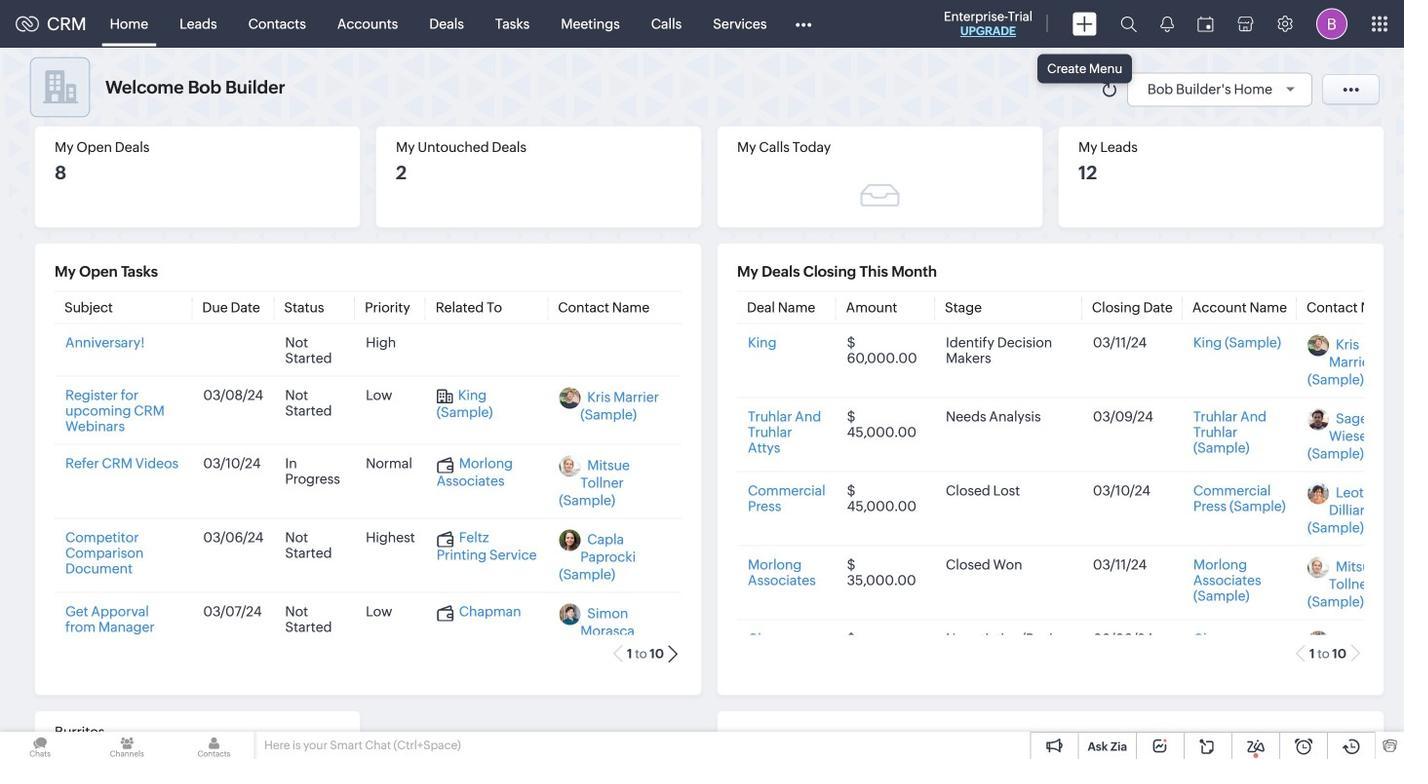 Task type: locate. For each thing, give the bounding box(es) containing it.
contacts image
[[174, 732, 254, 760]]

signals element
[[1149, 0, 1186, 48]]

Other Modules field
[[783, 8, 825, 39]]

logo image
[[16, 16, 39, 32]]

channels image
[[87, 732, 167, 760]]

signals image
[[1161, 16, 1174, 32]]

create menu element
[[1061, 0, 1109, 47]]



Task type: describe. For each thing, give the bounding box(es) containing it.
profile element
[[1305, 0, 1360, 47]]

profile image
[[1317, 8, 1348, 39]]

search element
[[1109, 0, 1149, 48]]

create menu image
[[1073, 12, 1097, 36]]

chats image
[[0, 732, 80, 760]]

search image
[[1121, 16, 1137, 32]]

calendar image
[[1198, 16, 1214, 32]]



